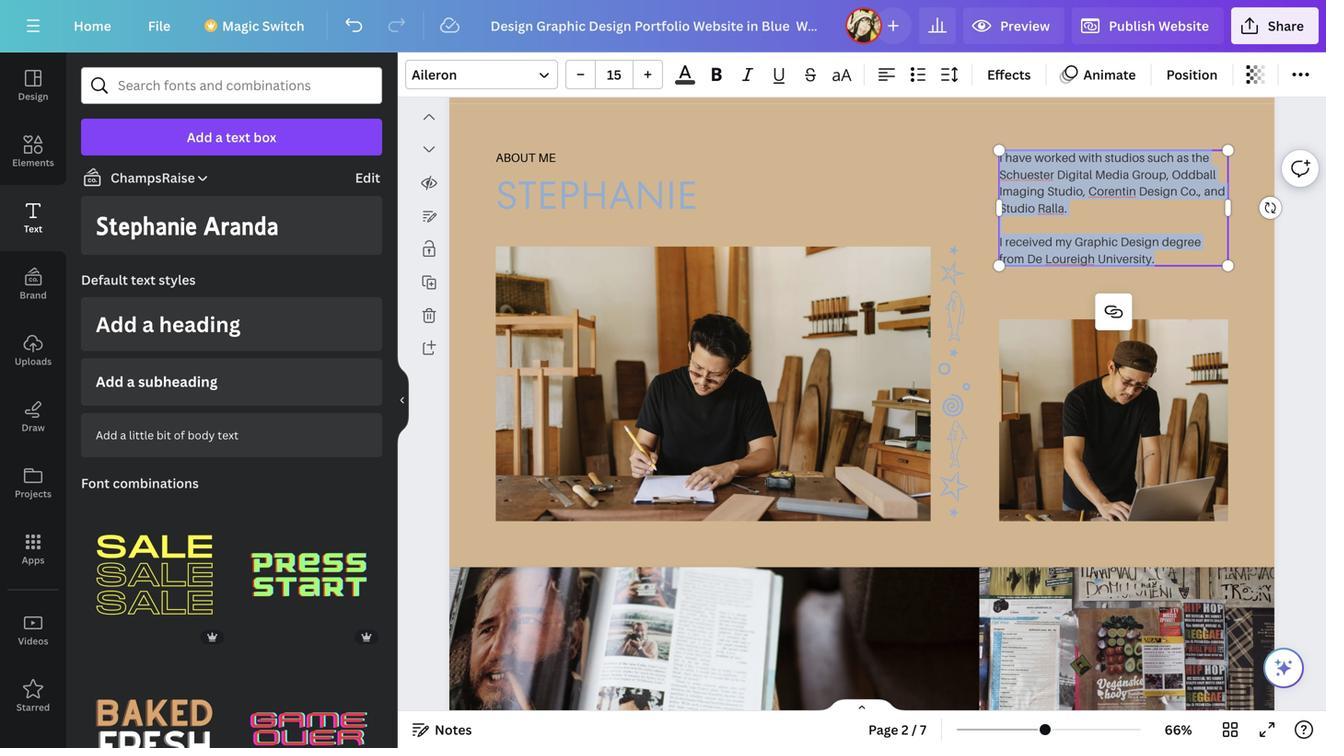 Task type: locate. For each thing, give the bounding box(es) containing it.
add a heading button
[[81, 297, 382, 352]]

text
[[24, 223, 42, 235]]

a for subheading
[[127, 373, 135, 392]]

1 horizontal spatial stephanie
[[496, 168, 698, 223]]

add for add a heading
[[96, 310, 137, 338]]

1 i from the top
[[999, 150, 1003, 165]]

aileron button
[[405, 60, 558, 89]]

a
[[215, 128, 223, 146], [142, 310, 154, 338], [127, 373, 135, 392], [120, 428, 126, 443]]

i received my graphic design degree from de loureigh university.
[[999, 235, 1201, 266]]

2 i from the top
[[999, 235, 1003, 249]]

stephanie for stephanie aranda
[[96, 211, 197, 240]]

2 ⋆ from the top
[[927, 343, 983, 362]]

add for add a text box
[[187, 128, 212, 146]]

file button
[[133, 7, 185, 44]]

videos
[[18, 635, 48, 648]]

2 vertical spatial text
[[218, 428, 239, 443]]

stephanie down "me"
[[496, 168, 698, 223]]

home link
[[59, 7, 126, 44]]

stephanie inside button
[[96, 211, 197, 240]]

group
[[565, 60, 663, 89], [81, 502, 228, 649], [235, 502, 382, 649], [81, 645, 228, 749], [235, 645, 382, 749]]

starred button
[[0, 664, 66, 730]]

from
[[999, 251, 1025, 266]]

i left have
[[999, 150, 1003, 165]]

⋆ up ˚
[[927, 343, 983, 362]]

edit button
[[353, 168, 382, 188]]

notes
[[435, 722, 472, 739]]

stephanie aranda
[[96, 211, 279, 240]]

stephanie down champsraise button
[[96, 211, 197, 240]]

box
[[254, 128, 276, 146]]

text button
[[0, 185, 66, 251]]

add down default
[[96, 310, 137, 338]]

2 vertical spatial ⋆
[[927, 503, 983, 521]]

1 vertical spatial ⋆
[[927, 343, 983, 362]]

preview
[[1000, 17, 1050, 35]]

None text field
[[999, 149, 1228, 267]]

66%
[[1165, 722, 1192, 739]]

i have worked with studios such as the schuester digital media group, oddball imaging studio, corentin design co., and studio ralla.
[[999, 150, 1226, 215]]

⋆ down 𓆜
[[927, 503, 983, 521]]

magic switch
[[222, 17, 305, 35]]

0 horizontal spatial stephanie
[[96, 211, 197, 240]]

co.,
[[1180, 184, 1202, 198]]

#393636 image
[[675, 80, 695, 85], [675, 80, 695, 85]]

stephanie
[[496, 168, 698, 223], [96, 211, 197, 240]]

a for heading
[[142, 310, 154, 338]]

a down default text styles
[[142, 310, 154, 338]]

position button
[[1159, 60, 1225, 89]]

add a heading
[[96, 310, 241, 338]]

stephanie for stephanie
[[496, 168, 698, 223]]

loureigh
[[1045, 251, 1095, 266]]

⋆ left from
[[927, 241, 983, 259]]

a left little
[[120, 428, 126, 443]]

magic
[[222, 17, 259, 35]]

add a text box
[[187, 128, 276, 146]]

studios
[[1105, 150, 1145, 165]]

design down group, in the right top of the page
[[1139, 184, 1178, 198]]

ralla.
[[1038, 201, 1067, 215]]

heading
[[159, 310, 241, 338]]

design inside i received my graphic design degree from de loureigh university.
[[1121, 235, 1159, 249]]

a for text
[[215, 128, 223, 146]]

text right body
[[218, 428, 239, 443]]

canva assistant image
[[1273, 658, 1295, 680]]

studio,
[[1047, 184, 1086, 198]]

add left little
[[96, 428, 117, 443]]

1 vertical spatial design
[[1139, 184, 1178, 198]]

0 vertical spatial i
[[999, 150, 1003, 165]]

text
[[226, 128, 250, 146], [131, 271, 156, 289], [218, 428, 239, 443]]

a left box
[[215, 128, 223, 146]]

add down search fonts and combinations search field
[[187, 128, 212, 146]]

body
[[188, 428, 215, 443]]

design inside 'i have worked with studios such as the schuester digital media group, oddball imaging studio, corentin design co., and studio ralla.'
[[1139, 184, 1178, 198]]

0 vertical spatial ⋆
[[927, 241, 983, 259]]

such
[[1148, 150, 1174, 165]]

font combinations
[[81, 475, 199, 492]]

show pages image
[[818, 699, 906, 714]]

1 vertical spatial i
[[999, 235, 1003, 249]]

digital
[[1057, 167, 1093, 182]]

i inside 'i have worked with studios such as the schuester digital media group, oddball imaging studio, corentin design co., and studio ralla.'
[[999, 150, 1003, 165]]

design up elements button
[[18, 90, 48, 103]]

page 2 / 7 button
[[861, 716, 934, 745]]

schuester
[[999, 167, 1054, 182]]

design inside button
[[18, 90, 48, 103]]

i up from
[[999, 235, 1003, 249]]

｡
[[927, 362, 983, 382]]

studio
[[999, 201, 1035, 215]]

0 vertical spatial design
[[18, 90, 48, 103]]

me
[[538, 150, 556, 165]]

Search fonts and combinations search field
[[118, 68, 345, 103]]

subheading
[[138, 373, 218, 392]]

magic switch button
[[193, 7, 319, 44]]

/
[[912, 722, 917, 739]]

2 vertical spatial design
[[1121, 235, 1159, 249]]

elements
[[12, 157, 54, 169]]

design
[[18, 90, 48, 103], [1139, 184, 1178, 198], [1121, 235, 1159, 249]]

i inside i received my graphic design degree from de loureigh university.
[[999, 235, 1003, 249]]

received
[[1005, 235, 1053, 249]]

my
[[1055, 235, 1072, 249]]

share button
[[1231, 7, 1319, 44]]

university.
[[1098, 251, 1155, 266]]

⭒
[[927, 259, 983, 288]]

i for loureigh
[[999, 235, 1003, 249]]

main menu bar
[[0, 0, 1326, 52]]

text left the "styles"
[[131, 271, 156, 289]]

a left subheading
[[127, 373, 135, 392]]

have
[[1005, 150, 1032, 165]]

design up university.
[[1121, 235, 1159, 249]]

⋆ ⭒ 𓆟 ⋆ ｡ ˚ 𖦹 𓆜 ✩ ⋆
[[927, 241, 983, 521]]

add left subheading
[[96, 373, 124, 392]]

of
[[174, 428, 185, 443]]

publish website button
[[1072, 7, 1224, 44]]

animate
[[1084, 66, 1136, 83]]

none text field containing i have worked with studios such as the schuester digital media group, oddball imaging studio, corentin design co., and studio ralla.
[[999, 149, 1228, 267]]

publish website
[[1109, 17, 1209, 35]]

66% button
[[1149, 716, 1208, 745]]

projects button
[[0, 450, 66, 517]]

⋆
[[927, 241, 983, 259], [927, 343, 983, 362], [927, 503, 983, 521]]

text left box
[[226, 128, 250, 146]]



Task type: describe. For each thing, give the bounding box(es) containing it.
the
[[1192, 150, 1210, 165]]

animate button
[[1054, 60, 1144, 89]]

apps button
[[0, 517, 66, 583]]

with
[[1079, 150, 1102, 165]]

uploads button
[[0, 318, 66, 384]]

de
[[1027, 251, 1043, 266]]

i for schuester
[[999, 150, 1003, 165]]

𓆜
[[927, 419, 983, 470]]

stephanie aranda button
[[81, 196, 382, 255]]

as
[[1177, 150, 1189, 165]]

little
[[129, 428, 154, 443]]

oddball
[[1172, 167, 1216, 182]]

brand button
[[0, 251, 66, 318]]

side panel tab list
[[0, 52, 66, 730]]

and
[[1204, 184, 1226, 198]]

corentin
[[1089, 184, 1136, 198]]

combinations
[[113, 475, 199, 492]]

graphic
[[1075, 235, 1118, 249]]

˚
[[927, 382, 983, 392]]

switch
[[262, 17, 305, 35]]

add for add a little bit of body text
[[96, 428, 117, 443]]

about
[[496, 150, 536, 165]]

aranda
[[203, 211, 279, 240]]

elements button
[[0, 119, 66, 185]]

apps
[[22, 554, 45, 567]]

𓆟
[[927, 288, 983, 343]]

font
[[81, 475, 110, 492]]

effects
[[987, 66, 1031, 83]]

bit
[[157, 428, 171, 443]]

hide image
[[397, 356, 409, 445]]

publish
[[1109, 17, 1156, 35]]

add a subheading
[[96, 373, 218, 392]]

add a little bit of body text
[[96, 428, 239, 443]]

notes button
[[405, 716, 479, 745]]

✩
[[927, 470, 983, 503]]

preview button
[[963, 7, 1065, 44]]

position
[[1167, 66, 1218, 83]]

champsraise button
[[74, 167, 210, 189]]

7
[[920, 722, 927, 739]]

degree
[[1162, 235, 1201, 249]]

3 ⋆ from the top
[[927, 503, 983, 521]]

videos button
[[0, 598, 66, 664]]

aileron
[[412, 66, 457, 83]]

a for little
[[120, 428, 126, 443]]

– – number field
[[601, 66, 627, 83]]

about me
[[496, 150, 556, 165]]

2
[[902, 722, 909, 739]]

add a text box button
[[81, 119, 382, 156]]

draw
[[22, 422, 45, 434]]

1 ⋆ from the top
[[927, 241, 983, 259]]

add for add a subheading
[[96, 373, 124, 392]]

starred
[[16, 702, 50, 714]]

file
[[148, 17, 171, 35]]

page
[[869, 722, 898, 739]]

1 vertical spatial text
[[131, 271, 156, 289]]

styles
[[159, 271, 196, 289]]

0 vertical spatial text
[[226, 128, 250, 146]]

edit
[[355, 169, 380, 187]]

Design title text field
[[476, 7, 838, 44]]

𖦹
[[927, 392, 983, 419]]

projects
[[15, 488, 52, 501]]

draw button
[[0, 384, 66, 450]]

champsraise
[[111, 169, 195, 187]]

imaging
[[999, 184, 1045, 198]]

effects button
[[980, 60, 1038, 89]]

worked
[[1035, 150, 1076, 165]]

brand
[[20, 289, 47, 302]]

default text styles
[[81, 271, 196, 289]]

add a little bit of body text button
[[81, 413, 382, 458]]

page 2 / 7
[[869, 722, 927, 739]]

uploads
[[15, 356, 52, 368]]

home
[[74, 17, 111, 35]]

share
[[1268, 17, 1304, 35]]

default
[[81, 271, 128, 289]]



Task type: vqa. For each thing, say whether or not it's contained in the screenshot.
the '˚'
yes



